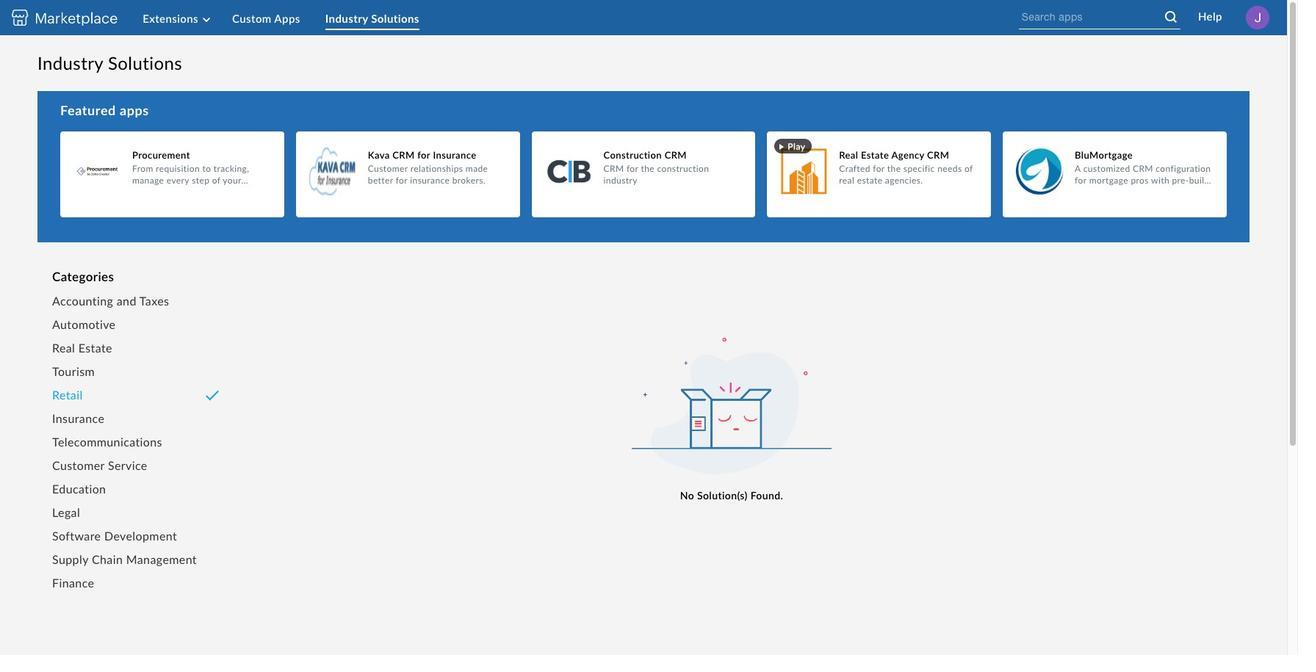 Task type: vqa. For each thing, say whether or not it's contained in the screenshot.
Call inside Click-To-Call In Zoho And Log Inbound And Outbound Calls
no



Task type: describe. For each thing, give the bounding box(es) containing it.
for inside the blumortgage a customized crm configuration for mortgage pros with pre-built templates and industry integrations
[[1075, 175, 1087, 186]]

taxes
[[139, 294, 169, 308]]

built
[[1190, 175, 1208, 186]]

real estate agency crm crafted for the specific needs of real estate agencies.
[[839, 149, 973, 186]]

customer service
[[52, 459, 148, 473]]

estate
[[857, 175, 883, 186]]

with
[[1152, 175, 1170, 186]]

help
[[1199, 9, 1223, 23]]

1 vertical spatial customer
[[52, 459, 105, 473]]

agencies.
[[885, 175, 923, 186]]

1 vertical spatial and
[[117, 294, 137, 308]]

the inside construction crm crm for the construction industry
[[641, 163, 655, 174]]

chain
[[92, 553, 123, 567]]

0 horizontal spatial insurance
[[52, 412, 105, 426]]

insurance link
[[52, 407, 207, 431]]

crm down construction
[[604, 163, 624, 174]]

service
[[108, 459, 148, 473]]

automotive
[[52, 317, 116, 331]]

specific
[[904, 163, 935, 174]]

tourism
[[52, 365, 95, 378]]

help link
[[1195, 6, 1226, 26]]

for inside "real estate agency crm crafted for the specific needs of real estate agencies."
[[873, 163, 885, 174]]

accounting
[[52, 294, 113, 308]]

construction
[[604, 149, 662, 161]]

crm inside kava crm for insurance customer relationships made better for insurance brokers.
[[393, 149, 415, 161]]

custom
[[232, 12, 272, 25]]

software development link
[[52, 525, 207, 548]]

development
[[104, 529, 177, 543]]

Search apps search field
[[1019, 6, 1163, 28]]

found.
[[751, 489, 784, 502]]

1 horizontal spatial solutions
[[371, 12, 420, 25]]

kava crm for insurance customer relationships made better for insurance brokers.
[[368, 149, 488, 186]]

custom apps
[[232, 12, 300, 25]]

legal
[[52, 506, 80, 520]]

finance
[[52, 576, 94, 590]]

accounting and taxes link
[[52, 290, 207, 313]]

templates
[[1075, 187, 1116, 198]]

configuration
[[1156, 163, 1211, 174]]

custom apps link
[[232, 9, 322, 29]]

1 vertical spatial solutions
[[108, 52, 182, 73]]

industry inside construction crm crm for the construction industry
[[604, 175, 638, 186]]

1 horizontal spatial industry solutions
[[325, 12, 420, 25]]

customized
[[1084, 163, 1131, 174]]

education
[[52, 482, 106, 496]]

1 vertical spatial industry solutions
[[37, 52, 182, 73]]

for up relationships
[[418, 149, 430, 161]]

retail
[[52, 388, 83, 402]]

for inside construction crm crm for the construction industry
[[627, 163, 639, 174]]

a
[[1075, 163, 1081, 174]]

supply chain management link
[[52, 548, 207, 572]]

white image
[[1162, 9, 1181, 27]]

supply
[[52, 553, 88, 567]]

customer inside kava crm for insurance customer relationships made better for insurance brokers.
[[368, 163, 408, 174]]

the inside "real estate agency crm crafted for the specific needs of real estate agencies."
[[888, 163, 901, 174]]

legal link
[[52, 501, 207, 525]]

procurement
[[132, 149, 190, 161]]

better
[[368, 175, 393, 186]]

blumortgage a customized crm configuration for mortgage pros with pre-built templates and industry integrations
[[1075, 149, 1211, 209]]

featured
[[60, 102, 116, 118]]

blumortgage
[[1075, 149, 1133, 161]]

finance link
[[52, 572, 207, 595]]

telecommunications link
[[52, 431, 207, 454]]

education link
[[52, 478, 207, 501]]

pros
[[1131, 175, 1149, 186]]



Task type: locate. For each thing, give the bounding box(es) containing it.
0 vertical spatial industry
[[604, 175, 638, 186]]

customer
[[368, 163, 408, 174], [52, 459, 105, 473]]

featured apps
[[60, 102, 149, 118]]

agency
[[892, 149, 925, 161]]

0 horizontal spatial solutions
[[108, 52, 182, 73]]

estate down automotive
[[78, 341, 112, 355]]

insurance
[[433, 149, 477, 161], [52, 412, 105, 426]]

relationships
[[411, 163, 463, 174]]

brokers.
[[452, 175, 486, 186]]

play
[[788, 141, 806, 152]]

insurance down retail
[[52, 412, 105, 426]]

real up tourism
[[52, 341, 75, 355]]

mortgage
[[1090, 175, 1129, 186]]

0 horizontal spatial industry
[[37, 52, 103, 73]]

0 vertical spatial estate
[[861, 149, 889, 161]]

customer up better
[[368, 163, 408, 174]]

for down a
[[1075, 175, 1087, 186]]

customer service link
[[52, 454, 207, 478]]

estate
[[861, 149, 889, 161], [78, 341, 112, 355]]

0 vertical spatial solutions
[[371, 12, 420, 25]]

0 horizontal spatial the
[[641, 163, 655, 174]]

industry down construction
[[604, 175, 638, 186]]

the down construction
[[641, 163, 655, 174]]

insurance
[[410, 175, 450, 186]]

1 horizontal spatial real
[[839, 149, 859, 161]]

industry inside the blumortgage a customized crm configuration for mortgage pros with pre-built templates and industry integrations
[[1136, 187, 1170, 198]]

no
[[680, 489, 695, 502]]

for
[[418, 149, 430, 161], [627, 163, 639, 174], [873, 163, 885, 174], [396, 175, 408, 186], [1075, 175, 1087, 186]]

0 vertical spatial insurance
[[433, 149, 477, 161]]

1 horizontal spatial industry
[[325, 12, 368, 25]]

industry up "featured"
[[37, 52, 103, 73]]

industry
[[325, 12, 368, 25], [37, 52, 103, 73]]

and up automotive link
[[117, 294, 137, 308]]

industry solutions
[[325, 12, 420, 25], [37, 52, 182, 73]]

insurance inside kava crm for insurance customer relationships made better for insurance brokers.
[[433, 149, 477, 161]]

1 the from the left
[[641, 163, 655, 174]]

management
[[126, 553, 197, 567]]

industry right apps at the top left
[[325, 12, 368, 25]]

estate up crafted
[[861, 149, 889, 161]]

0 horizontal spatial and
[[117, 294, 137, 308]]

construction
[[657, 163, 709, 174]]

tourism link
[[52, 360, 207, 384]]

industry
[[604, 175, 638, 186], [1136, 187, 1170, 198]]

industry inside industry solutions link
[[325, 12, 368, 25]]

0 horizontal spatial estate
[[78, 341, 112, 355]]

customer up education
[[52, 459, 105, 473]]

0 horizontal spatial industry solutions
[[37, 52, 182, 73]]

1 vertical spatial industry
[[37, 52, 103, 73]]

1 vertical spatial estate
[[78, 341, 112, 355]]

crm right the kava
[[393, 149, 415, 161]]

software
[[52, 529, 101, 543]]

industry solutions link
[[325, 9, 442, 29]]

1 horizontal spatial and
[[1118, 187, 1134, 198]]

real for real estate
[[52, 341, 75, 355]]

1 horizontal spatial customer
[[368, 163, 408, 174]]

0 vertical spatial and
[[1118, 187, 1134, 198]]

crafted
[[839, 163, 871, 174]]

crm up needs at the top right of page
[[927, 149, 950, 161]]

pre-
[[1172, 175, 1190, 186]]

crm inside the blumortgage a customized crm configuration for mortgage pros with pre-built templates and industry integrations
[[1133, 163, 1154, 174]]

real estate link
[[52, 337, 207, 360]]

industry down with
[[1136, 187, 1170, 198]]

integrations
[[1075, 198, 1125, 209]]

solution(s)
[[697, 489, 748, 502]]

and inside the blumortgage a customized crm configuration for mortgage pros with pre-built templates and industry integrations
[[1118, 187, 1134, 198]]

real estate
[[52, 341, 112, 355]]

of
[[965, 163, 973, 174]]

and
[[1118, 187, 1134, 198], [117, 294, 137, 308]]

the
[[641, 163, 655, 174], [888, 163, 901, 174]]

1 vertical spatial real
[[52, 341, 75, 355]]

estate for real estate agency crm crafted for the specific needs of real estate agencies.
[[861, 149, 889, 161]]

real up crafted
[[839, 149, 859, 161]]

0 horizontal spatial real
[[52, 341, 75, 355]]

real
[[839, 175, 855, 186]]

automotive link
[[52, 313, 207, 337]]

apps
[[120, 102, 149, 118]]

estate inside real estate link
[[78, 341, 112, 355]]

estate inside "real estate agency crm crafted for the specific needs of real estate agencies."
[[861, 149, 889, 161]]

needs
[[938, 163, 962, 174]]

crm
[[393, 149, 415, 161], [665, 149, 687, 161], [927, 149, 950, 161], [604, 163, 624, 174], [1133, 163, 1154, 174]]

1 horizontal spatial the
[[888, 163, 901, 174]]

1 vertical spatial industry
[[1136, 187, 1170, 198]]

0 vertical spatial industry solutions
[[325, 12, 420, 25]]

0 horizontal spatial customer
[[52, 459, 105, 473]]

crm up 'construction'
[[665, 149, 687, 161]]

telecommunications
[[52, 435, 162, 449]]

extensions link
[[143, 12, 210, 26]]

1 horizontal spatial industry
[[1136, 187, 1170, 198]]

extensions
[[143, 12, 198, 25]]

made
[[466, 163, 488, 174]]

for right better
[[396, 175, 408, 186]]

for down construction
[[627, 163, 639, 174]]

apps
[[274, 12, 300, 25]]

insurance up relationships
[[433, 149, 477, 161]]

construction crm crm for the construction industry
[[604, 149, 709, 186]]

2 the from the left
[[888, 163, 901, 174]]

1 horizontal spatial insurance
[[433, 149, 477, 161]]

and down pros
[[1118, 187, 1134, 198]]

0 vertical spatial industry
[[325, 12, 368, 25]]

0 horizontal spatial industry
[[604, 175, 638, 186]]

no solution(s) found.
[[680, 489, 784, 502]]

real for real estate agency crm crafted for the specific needs of real estate agencies.
[[839, 149, 859, 161]]

0 vertical spatial real
[[839, 149, 859, 161]]

for up estate
[[873, 163, 885, 174]]

1 vertical spatial insurance
[[52, 412, 105, 426]]

1 horizontal spatial estate
[[861, 149, 889, 161]]

kava
[[368, 149, 390, 161]]

crm inside "real estate agency crm crafted for the specific needs of real estate agencies."
[[927, 149, 950, 161]]

accounting and taxes
[[52, 294, 169, 308]]

retail link
[[52, 384, 207, 407]]

categories
[[52, 269, 114, 284]]

software development
[[52, 529, 177, 543]]

supply chain management
[[52, 553, 197, 567]]

real
[[839, 149, 859, 161], [52, 341, 75, 355]]

estate for real estate
[[78, 341, 112, 355]]

the up the agencies.
[[888, 163, 901, 174]]

real inside "real estate agency crm crafted for the specific needs of real estate agencies."
[[839, 149, 859, 161]]

crm up pros
[[1133, 163, 1154, 174]]

0 vertical spatial customer
[[368, 163, 408, 174]]

solutions
[[371, 12, 420, 25], [108, 52, 182, 73]]



